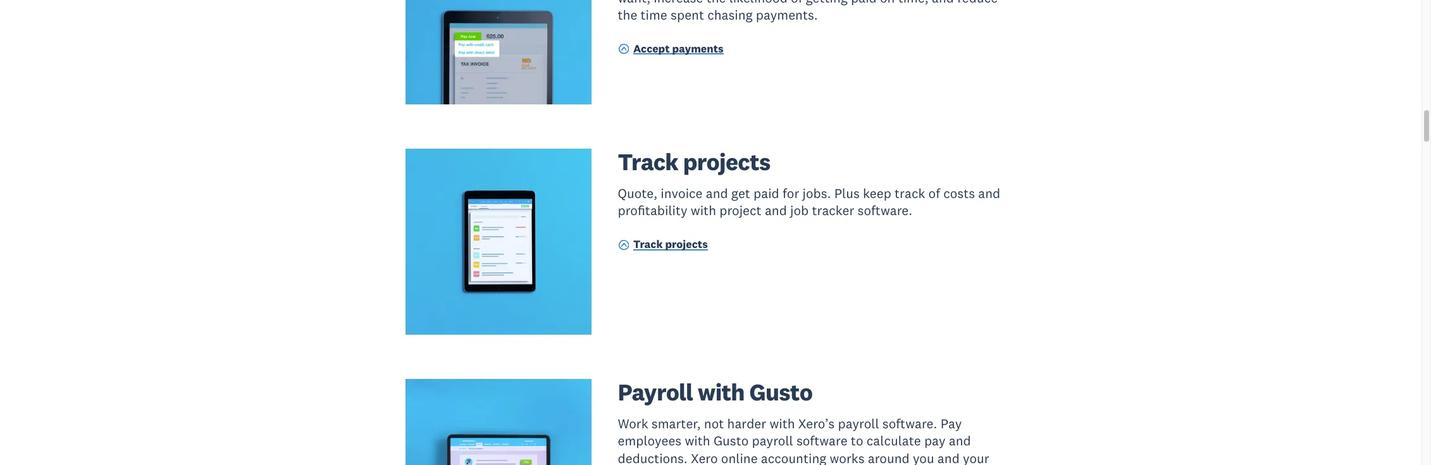Task type: locate. For each thing, give the bounding box(es) containing it.
keep
[[863, 185, 892, 202]]

not
[[704, 415, 724, 432]]

track projects
[[618, 147, 771, 177], [633, 237, 708, 251]]

accept
[[633, 42, 670, 56]]

track
[[618, 147, 679, 177], [633, 237, 663, 251]]

costs
[[944, 185, 975, 202]]

software. up calculate
[[883, 415, 937, 432]]

around
[[868, 450, 910, 465]]

1 vertical spatial track projects
[[633, 237, 708, 251]]

projects
[[683, 147, 771, 177], [665, 237, 708, 251]]

1 vertical spatial software.
[[883, 415, 937, 432]]

1 vertical spatial gusto
[[714, 433, 749, 450]]

paid
[[754, 185, 780, 202]]

and right "costs"
[[979, 185, 1001, 202]]

track projects button
[[618, 237, 708, 254]]

employees
[[618, 433, 682, 450]]

0 vertical spatial gusto
[[750, 377, 813, 407]]

job
[[790, 202, 809, 219]]

track
[[895, 185, 925, 202]]

work
[[618, 415, 648, 432]]

with
[[691, 202, 716, 219], [698, 377, 745, 407], [770, 415, 795, 432], [685, 433, 710, 450]]

gusto up online
[[714, 433, 749, 450]]

gusto inside work smarter, not harder with xero's payroll software. pay employees with gusto payroll software to calculate pay and deductions. xero online accounting works around you and yo
[[714, 433, 749, 450]]

software. down keep
[[858, 202, 913, 219]]

software. inside quote, invoice and get paid for jobs. plus keep track of costs and profitability with project and job tracker software.
[[858, 202, 913, 219]]

and down pay
[[938, 450, 960, 465]]

projects down profitability
[[665, 237, 708, 251]]

1 horizontal spatial gusto
[[750, 377, 813, 407]]

and down paid
[[765, 202, 787, 219]]

payroll
[[618, 377, 693, 407]]

projects up get
[[683, 147, 771, 177]]

track inside button
[[633, 237, 663, 251]]

payroll up to
[[838, 415, 879, 432]]

gusto
[[750, 377, 813, 407], [714, 433, 749, 450]]

0 horizontal spatial gusto
[[714, 433, 749, 450]]

with up not
[[698, 377, 745, 407]]

with down the invoice
[[691, 202, 716, 219]]

track down profitability
[[633, 237, 663, 251]]

jobs.
[[803, 185, 831, 202]]

and down pay at the bottom of page
[[949, 433, 971, 450]]

track projects down profitability
[[633, 237, 708, 251]]

projects inside button
[[665, 237, 708, 251]]

gusto up harder
[[750, 377, 813, 407]]

plus
[[835, 185, 860, 202]]

payroll
[[838, 415, 879, 432], [752, 433, 793, 450]]

0 vertical spatial software.
[[858, 202, 913, 219]]

1 vertical spatial track
[[633, 237, 663, 251]]

project
[[720, 202, 762, 219]]

with up the xero in the bottom of the page
[[685, 433, 710, 450]]

and
[[706, 185, 728, 202], [979, 185, 1001, 202], [765, 202, 787, 219], [949, 433, 971, 450], [938, 450, 960, 465]]

track projects inside button
[[633, 237, 708, 251]]

software.
[[858, 202, 913, 219], [883, 415, 937, 432]]

1 vertical spatial projects
[[665, 237, 708, 251]]

track up quote,
[[618, 147, 679, 177]]

accounting
[[761, 450, 827, 465]]

work smarter, not harder with xero's payroll software. pay employees with gusto payroll software to calculate pay and deductions. xero online accounting works around you and yo
[[618, 415, 993, 465]]

0 vertical spatial track
[[618, 147, 679, 177]]

with left xero's at right bottom
[[770, 415, 795, 432]]

deductions.
[[618, 450, 688, 465]]

payroll up accounting at the bottom of page
[[752, 433, 793, 450]]

profitability
[[618, 202, 688, 219]]

track projects up the invoice
[[618, 147, 771, 177]]



Task type: vqa. For each thing, say whether or not it's contained in the screenshot.
the bottom Gusto
yes



Task type: describe. For each thing, give the bounding box(es) containing it.
you
[[913, 450, 934, 465]]

quote,
[[618, 185, 658, 202]]

pay
[[941, 415, 962, 432]]

accept payments button
[[618, 41, 724, 59]]

online
[[721, 450, 758, 465]]

and left get
[[706, 185, 728, 202]]

for
[[783, 185, 799, 202]]

calculate
[[867, 433, 921, 450]]

to
[[851, 433, 863, 450]]

payroll with gusto
[[618, 377, 813, 407]]

with inside quote, invoice and get paid for jobs. plus keep track of costs and profitability with project and job tracker software.
[[691, 202, 716, 219]]

0 vertical spatial projects
[[683, 147, 771, 177]]

get
[[732, 185, 750, 202]]

invoice
[[661, 185, 703, 202]]

0 horizontal spatial payroll
[[752, 433, 793, 450]]

harder
[[727, 415, 766, 432]]

1 horizontal spatial payroll
[[838, 415, 879, 432]]

smarter,
[[652, 415, 701, 432]]

tracker
[[812, 202, 855, 219]]

pay
[[925, 433, 946, 450]]

software. inside work smarter, not harder with xero's payroll software. pay employees with gusto payroll software to calculate pay and deductions. xero online accounting works around you and yo
[[883, 415, 937, 432]]

software
[[797, 433, 848, 450]]

accept payments
[[633, 42, 724, 56]]

of
[[929, 185, 940, 202]]

payments
[[672, 42, 724, 56]]

quote, invoice and get paid for jobs. plus keep track of costs and profitability with project and job tracker software.
[[618, 185, 1001, 219]]

xero's
[[799, 415, 835, 432]]

xero
[[691, 450, 718, 465]]

works
[[830, 450, 865, 465]]

0 vertical spatial track projects
[[618, 147, 771, 177]]



